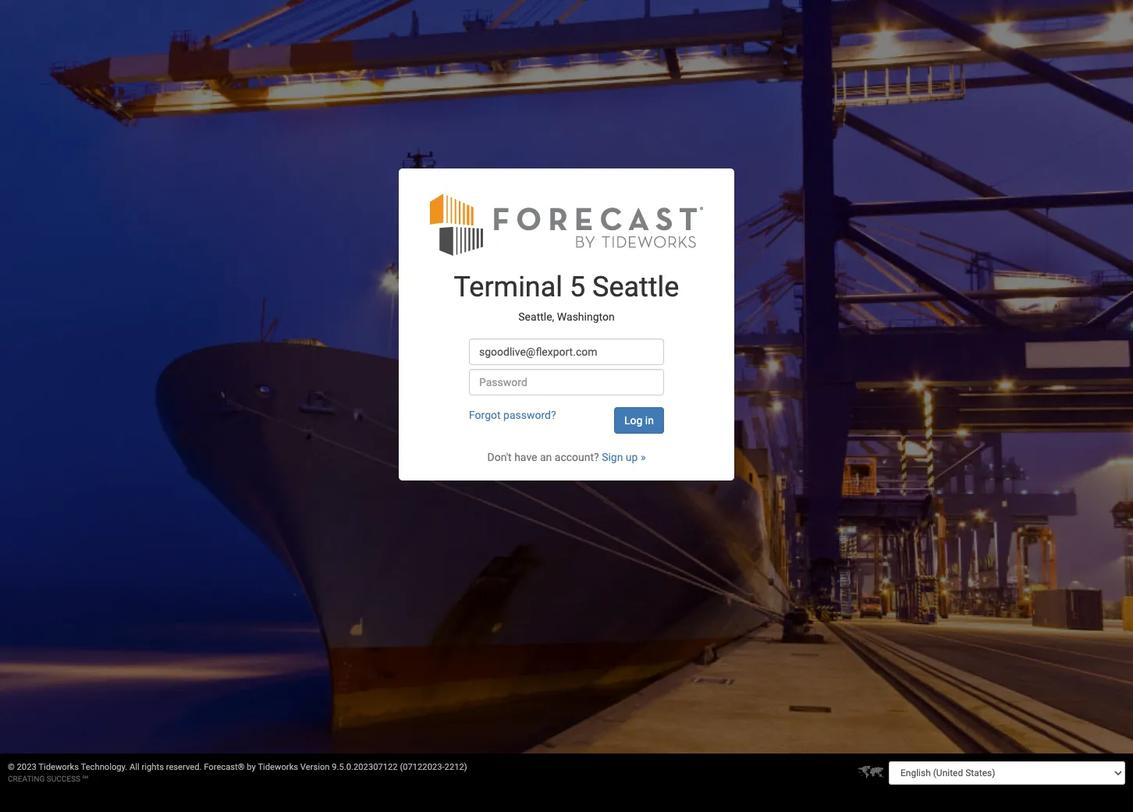 Task type: locate. For each thing, give the bounding box(es) containing it.
forgot
[[469, 409, 501, 422]]

℠
[[82, 775, 88, 784]]

reserved.
[[166, 763, 202, 773]]

5
[[570, 271, 586, 304]]

tideworks
[[38, 763, 79, 773], [258, 763, 298, 773]]

creating
[[8, 775, 45, 784]]

tideworks up success
[[38, 763, 79, 773]]

terminal
[[454, 271, 563, 304]]

up
[[626, 451, 638, 464]]

have
[[515, 451, 537, 464]]

in
[[645, 415, 654, 427]]

don't
[[487, 451, 512, 464]]

an
[[540, 451, 552, 464]]

1 horizontal spatial tideworks
[[258, 763, 298, 773]]

0 horizontal spatial tideworks
[[38, 763, 79, 773]]

account?
[[555, 451, 599, 464]]

forecast® by tideworks image
[[430, 192, 703, 257]]

Password password field
[[469, 370, 664, 396]]

version
[[300, 763, 330, 773]]

1 tideworks from the left
[[38, 763, 79, 773]]

forgot password? log in
[[469, 409, 654, 427]]

tideworks right the by
[[258, 763, 298, 773]]

forgot password? link
[[469, 409, 556, 422]]

seattle
[[593, 271, 679, 304]]



Task type: describe. For each thing, give the bounding box(es) containing it.
all
[[130, 763, 140, 773]]

log in button
[[614, 408, 664, 434]]

2212)
[[445, 763, 467, 773]]

technology.
[[81, 763, 127, 773]]

2 tideworks from the left
[[258, 763, 298, 773]]

washington
[[557, 311, 615, 323]]

(07122023-
[[400, 763, 445, 773]]

terminal 5 seattle seattle, washington
[[454, 271, 679, 323]]

forecast®
[[204, 763, 245, 773]]

©
[[8, 763, 15, 773]]

2023
[[17, 763, 36, 773]]

rights
[[142, 763, 164, 773]]

seattle,
[[519, 311, 554, 323]]

success
[[47, 775, 80, 784]]

9.5.0.202307122
[[332, 763, 398, 773]]

password?
[[504, 409, 556, 422]]

© 2023 tideworks technology. all rights reserved. forecast® by tideworks version 9.5.0.202307122 (07122023-2212) creating success ℠
[[8, 763, 467, 784]]

Email or username text field
[[469, 339, 664, 366]]

log
[[624, 415, 643, 427]]

don't have an account? sign up »
[[487, 451, 646, 464]]

by
[[247, 763, 256, 773]]

sign
[[602, 451, 623, 464]]

»
[[641, 451, 646, 464]]

sign up » link
[[602, 451, 646, 464]]



